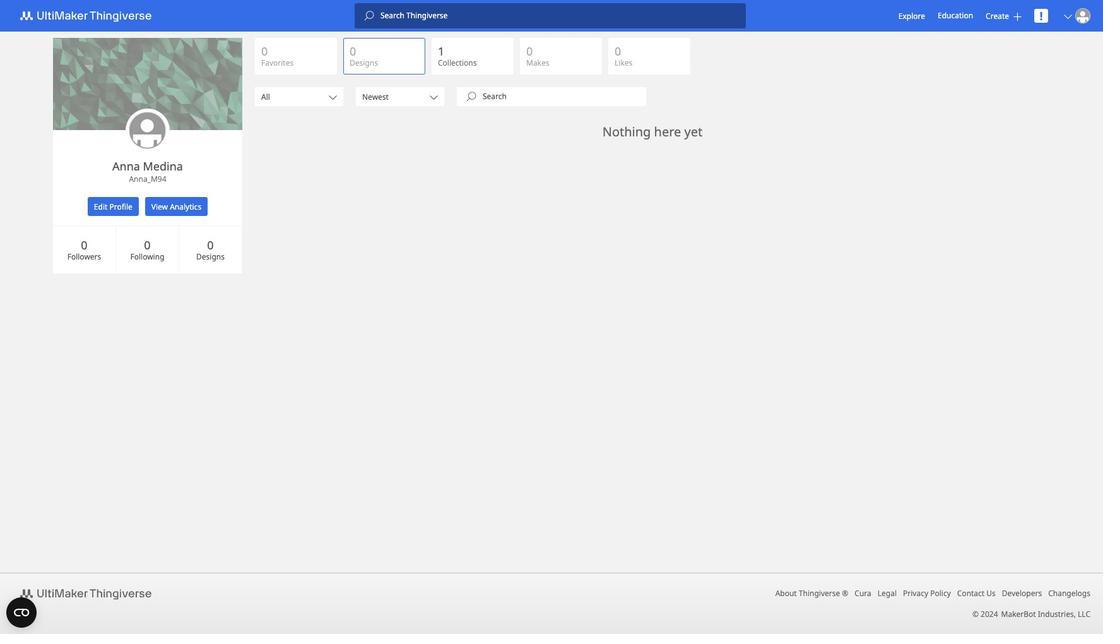 Task type: locate. For each thing, give the bounding box(es) containing it.
followers
[[67, 251, 101, 262]]

logo image
[[13, 586, 167, 601]]

about thingiverse ® cura legal privacy policy contact us developers changelogs
[[776, 588, 1091, 599]]

0 horizontal spatial 0 designs
[[196, 237, 225, 262]]

all button
[[255, 87, 344, 106]]

! link
[[1035, 8, 1049, 23]]

anna medina anna_m94
[[112, 159, 183, 184]]

education link
[[938, 9, 974, 23]]

following
[[130, 251, 165, 262]]

privacy
[[904, 588, 929, 599]]

medina
[[143, 159, 183, 174]]

edit profile button
[[88, 197, 139, 216]]

avatar image up anna medina link
[[129, 112, 167, 150]]

explore button
[[899, 10, 926, 21]]

0 horizontal spatial designs
[[196, 251, 225, 262]]

0 designs down the analytics
[[196, 237, 225, 262]]

0 vertical spatial designs
[[350, 57, 378, 68]]

create button
[[986, 10, 1022, 21]]

search control image
[[364, 11, 374, 21], [467, 92, 477, 102]]

nothing
[[603, 123, 651, 140]]

search control image for 'search' "text field"
[[467, 92, 477, 102]]

©
[[973, 609, 979, 620]]

0 vertical spatial search control image
[[364, 11, 374, 21]]

1 vertical spatial search control image
[[467, 92, 477, 102]]

0 inside 0 followers
[[81, 237, 88, 252]]

open widget image
[[6, 597, 37, 628]]

anna medina link
[[112, 159, 183, 174]]

0 inside 0 favorites
[[261, 44, 268, 59]]

1 vertical spatial designs
[[196, 251, 225, 262]]

designs down the analytics
[[196, 251, 225, 262]]

designs
[[350, 57, 378, 68], [196, 251, 225, 262]]

0 favorites
[[261, 44, 294, 68]]

Search text field
[[477, 92, 647, 102]]

explore
[[899, 10, 926, 21]]

0 inside 0 makes
[[527, 44, 533, 59]]

cura link
[[855, 588, 872, 599]]

cover image
[[53, 38, 243, 130]]

create
[[986, 10, 1010, 21]]

0 designs up newest
[[350, 44, 378, 68]]

cura
[[855, 588, 872, 599]]

favorites
[[261, 57, 294, 68]]

collections
[[438, 57, 477, 68]]

0 horizontal spatial avatar image
[[129, 112, 167, 150]]

about
[[776, 588, 797, 599]]

contact us link
[[958, 588, 996, 599]]

2024
[[981, 609, 999, 620]]

edit profile
[[94, 201, 132, 212]]

0 vertical spatial 0 designs
[[350, 44, 378, 68]]

1 vertical spatial avatar image
[[129, 112, 167, 150]]

designs up newest
[[350, 57, 378, 68]]

us
[[987, 588, 996, 599]]

0
[[261, 44, 268, 59], [350, 44, 356, 59], [527, 44, 533, 59], [615, 44, 622, 59], [81, 237, 88, 252], [144, 237, 151, 252], [207, 237, 214, 252]]

1 horizontal spatial 0 designs
[[350, 44, 378, 68]]

legal link
[[878, 588, 897, 599]]

analytics
[[170, 201, 202, 212]]

here
[[655, 123, 682, 140]]

about thingiverse ® link
[[776, 588, 849, 599]]

0 horizontal spatial search control image
[[364, 11, 374, 21]]

0 designs
[[350, 44, 378, 68], [196, 237, 225, 262]]

developers link
[[1003, 588, 1043, 599]]

view analytics button
[[145, 197, 208, 216]]

makerbot
[[1002, 609, 1037, 620]]

education
[[938, 10, 974, 21]]

edit
[[94, 201, 108, 212]]

avatar image right !
[[1076, 8, 1091, 23]]

0 vertical spatial avatar image
[[1076, 8, 1091, 23]]

!
[[1040, 8, 1044, 23]]

1 horizontal spatial search control image
[[467, 92, 477, 102]]

yet
[[685, 123, 703, 140]]

0 following
[[130, 237, 165, 262]]

1 horizontal spatial designs
[[350, 57, 378, 68]]

profile
[[110, 201, 132, 212]]

1 horizontal spatial avatar image
[[1076, 8, 1091, 23]]

avatar image
[[1076, 8, 1091, 23], [129, 112, 167, 150]]

0 likes
[[615, 44, 633, 68]]



Task type: describe. For each thing, give the bounding box(es) containing it.
all
[[261, 91, 270, 102]]

0 inside 0 following
[[144, 237, 151, 252]]

policy
[[931, 588, 952, 599]]

likes
[[615, 57, 633, 68]]

changelogs
[[1049, 588, 1091, 599]]

0 followers
[[67, 237, 101, 262]]

llc
[[1079, 609, 1091, 620]]

newest button
[[356, 87, 445, 106]]

1 vertical spatial 0 designs
[[196, 237, 225, 262]]

plusicon image
[[1014, 12, 1022, 21]]

privacy policy link
[[904, 588, 952, 599]]

thingiverse
[[799, 588, 841, 599]]

view analytics
[[151, 201, 202, 212]]

anna_m94
[[129, 174, 166, 184]]

anna
[[112, 159, 140, 174]]

anna_m94 link
[[53, 174, 243, 184]]

nothing here yet
[[603, 123, 703, 140]]

makerbot logo image
[[13, 8, 167, 23]]

makerbot industries, llc link
[[1002, 609, 1091, 620]]

industries,
[[1039, 609, 1077, 620]]

1 collections
[[438, 44, 477, 68]]

®
[[843, 588, 849, 599]]

changelogs link
[[1049, 588, 1091, 599]]

edit profile link
[[85, 197, 142, 216]]

view
[[151, 201, 168, 212]]

© 2024 makerbot industries, llc
[[973, 609, 1091, 620]]

contact
[[958, 588, 985, 599]]

makes
[[527, 57, 550, 68]]

1
[[438, 44, 445, 59]]

newest
[[362, 91, 389, 102]]

legal
[[878, 588, 897, 599]]

Search Thingiverse text field
[[374, 11, 746, 21]]

developers
[[1003, 588, 1043, 599]]

view analytics link
[[142, 197, 211, 216]]

search control image for the search thingiverse text box
[[364, 11, 374, 21]]

0 makes
[[527, 44, 550, 68]]

0 inside the 0 likes
[[615, 44, 622, 59]]



Task type: vqa. For each thing, say whether or not it's contained in the screenshot.
bottom one
no



